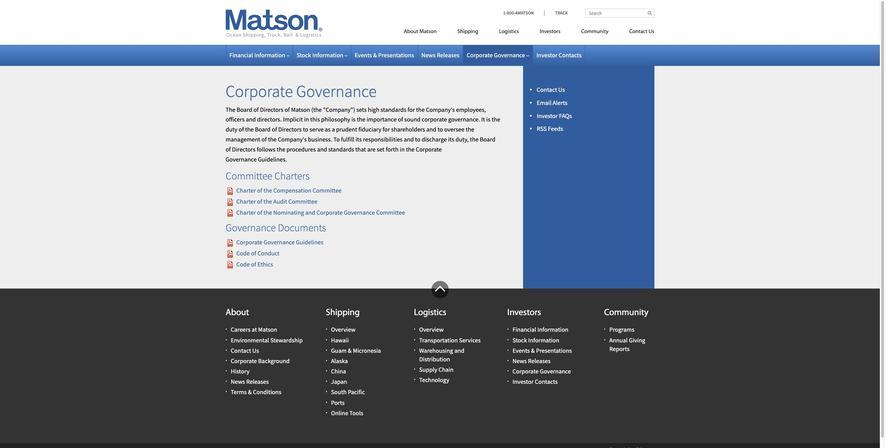 Task type: vqa. For each thing, say whether or not it's contained in the screenshot.
the rightmost stock?
no



Task type: describe. For each thing, give the bounding box(es) containing it.
annual giving reports link
[[609, 337, 645, 353]]

governance.
[[448, 116, 480, 124]]

japan link
[[331, 378, 347, 386]]

services
[[459, 337, 481, 345]]

the right duty,
[[470, 136, 479, 144]]

annual
[[609, 337, 628, 345]]

a
[[332, 126, 335, 134]]

programs
[[609, 326, 635, 334]]

of left the sound
[[398, 116, 403, 124]]

0 vertical spatial for
[[408, 106, 415, 114]]

financial information
[[229, 51, 285, 59]]

track
[[555, 10, 568, 16]]

of up follows
[[262, 136, 267, 144]]

corporate inside financial information stock information events & presentations news releases corporate governance investor contacts
[[513, 368, 539, 376]]

careers at matson environmental stewardship contact us corporate background history news releases terms & conditions
[[231, 326, 303, 397]]

and up "discharge"
[[426, 126, 436, 134]]

top menu navigation
[[373, 26, 654, 40]]

the right follows
[[277, 146, 285, 153]]

and inside overview transportation services warehousing and distribution supply chain technology
[[454, 347, 464, 355]]

the down governance.
[[466, 126, 474, 134]]

japan
[[331, 378, 347, 386]]

search image
[[648, 11, 652, 15]]

the up follows
[[268, 136, 277, 144]]

programs annual giving reports
[[609, 326, 645, 353]]

0 horizontal spatial events
[[355, 51, 372, 59]]

1 vertical spatial standards
[[328, 146, 354, 153]]

corporate
[[422, 116, 447, 124]]

1 vertical spatial corporate governance link
[[513, 368, 571, 376]]

giving
[[629, 337, 645, 345]]

guam
[[331, 347, 347, 355]]

2 its from the left
[[448, 136, 454, 144]]

online
[[331, 410, 348, 418]]

code of conduct link
[[226, 250, 280, 258]]

1 vertical spatial contact
[[537, 86, 557, 94]]

sound
[[404, 116, 421, 124]]

financial information stock information events & presentations news releases corporate governance investor contacts
[[513, 326, 572, 386]]

stock inside financial information stock information events & presentations news releases corporate governance investor contacts
[[513, 337, 527, 345]]

history link
[[231, 368, 250, 376]]

0 horizontal spatial to
[[303, 126, 308, 134]]

ports
[[331, 399, 345, 407]]

information for stock information
[[312, 51, 343, 59]]

the left audit at left top
[[264, 198, 272, 206]]

duty
[[226, 126, 237, 134]]

procedures
[[287, 146, 316, 153]]

events inside financial information stock information events & presentations news releases corporate governance investor contacts
[[513, 347, 530, 355]]

events & presentations link for news releases link associated with topmost the corporate governance link
[[355, 51, 414, 59]]

stock information link for events & presentations link associated with news releases link associated with topmost the corporate governance link
[[297, 51, 348, 59]]

investor contacts link for topmost the corporate governance link
[[537, 51, 582, 59]]

0 horizontal spatial news releases link
[[231, 378, 269, 386]]

email alerts
[[537, 99, 568, 107]]

distribution
[[419, 356, 450, 364]]

releases inside financial information stock information events & presentations news releases corporate governance investor contacts
[[528, 358, 551, 365]]

ports link
[[331, 399, 345, 407]]

Search search field
[[585, 9, 654, 18]]

chain
[[439, 366, 454, 374]]

governance inside charter of the compensation committee charter of the audit committee charter of the nominating and corporate governance committee
[[344, 209, 375, 217]]

online tools link
[[331, 410, 363, 418]]

corporate governance guidelines link
[[226, 239, 324, 247]]

about matson
[[404, 29, 437, 35]]

1 is from the left
[[351, 116, 356, 124]]

800-
[[507, 10, 515, 16]]

duty,
[[456, 136, 469, 144]]

1 horizontal spatial releases
[[437, 51, 459, 59]]

corporate inside the board of directors of matson (the "company") sets high standards for the company's employees, officers and directors. implicit in this philosophy is the importance of sound corporate governance. it is the duty of the board of directors to serve as a prudent fiduciary for shareholders and to oversee the management of the company's business. to fulfill its responsibilities and to discharge its duty, the board of directors follows the procedures and standards that are set forth in the corporate governance guidelines.
[[416, 146, 442, 153]]

investor contacts
[[537, 51, 582, 59]]

environmental stewardship link
[[231, 337, 303, 345]]

compensation
[[273, 187, 311, 195]]

matson inside the board of directors of matson (the "company") sets high standards for the company's employees, officers and directors. implicit in this philosophy is the importance of sound corporate governance. it is the duty of the board of directors to serve as a prudent fiduciary for shareholders and to oversee the management of the company's business. to fulfill its responsibilities and to discharge its duty, the board of directors follows the procedures and standards that are set forth in the corporate governance guidelines.
[[291, 106, 310, 114]]

1 vertical spatial directors
[[278, 126, 302, 134]]

responsibilities
[[363, 136, 403, 144]]

overview hawaii guam & micronesia alaska china japan south pacific ports online tools
[[331, 326, 381, 418]]

the up management
[[245, 126, 254, 134]]

hawaii
[[331, 337, 349, 345]]

0 horizontal spatial corporate governance
[[226, 81, 377, 102]]

governance inside corporate governance guidelines code of conduct code of ethics
[[264, 239, 295, 247]]

alaska link
[[331, 358, 348, 365]]

"company")
[[323, 106, 355, 114]]

employees,
[[456, 106, 486, 114]]

sets
[[356, 106, 367, 114]]

1 vertical spatial shipping
[[326, 309, 360, 318]]

0 horizontal spatial logistics
[[414, 309, 446, 318]]

of up directors.
[[254, 106, 259, 114]]

governance guidelines.
[[226, 155, 287, 163]]

2 code from the top
[[236, 261, 250, 269]]

governance documents
[[226, 221, 326, 235]]

0 horizontal spatial presentations
[[378, 51, 414, 59]]

importance
[[367, 116, 397, 124]]

information for financial information
[[254, 51, 285, 59]]

logistics inside logistics 'link'
[[499, 29, 519, 35]]

china
[[331, 368, 346, 376]]

0 vertical spatial in
[[304, 116, 309, 124]]

0 horizontal spatial company's
[[278, 136, 307, 144]]

2 horizontal spatial board
[[480, 136, 496, 144]]

fiduciary
[[359, 126, 381, 134]]

warehousing
[[419, 347, 453, 355]]

to
[[334, 136, 340, 144]]

history
[[231, 368, 250, 376]]

guidelines
[[296, 239, 324, 247]]

news releases
[[421, 51, 459, 59]]

investors inside "link"
[[540, 29, 561, 35]]

0 horizontal spatial contact us
[[537, 86, 565, 94]]

investor contacts link for the bottommost the corporate governance link
[[513, 378, 558, 386]]

contacts inside financial information stock information events & presentations news releases corporate governance investor contacts
[[535, 378, 558, 386]]

charter of the audit committee link
[[226, 198, 317, 206]]

0 horizontal spatial board
[[237, 106, 252, 114]]

governance inside financial information stock information events & presentations news releases corporate governance investor contacts
[[540, 368, 571, 376]]

conditions
[[253, 389, 281, 397]]

business.
[[308, 136, 332, 144]]

it
[[481, 116, 485, 124]]

nominating
[[273, 209, 304, 217]]

of down directors.
[[272, 126, 277, 134]]

technology link
[[419, 377, 449, 385]]

back to top image
[[431, 282, 449, 299]]

presentations inside financial information stock information events & presentations news releases corporate governance investor contacts
[[536, 347, 572, 355]]

3 charter from the top
[[236, 209, 256, 217]]

feeds
[[548, 125, 563, 133]]

2 vertical spatial directors
[[232, 146, 256, 153]]

discharge
[[422, 136, 447, 144]]

the board of directors of matson (the "company") sets high standards for the company's employees, officers and directors. implicit in this philosophy is the importance of sound corporate governance. it is the duty of the board of directors to serve as a prudent fiduciary for shareholders and to oversee the management of the company's business. to fulfill its responsibilities and to discharge its duty, the board of directors follows the procedures and standards that are set forth in the corporate governance guidelines.
[[226, 106, 500, 163]]

supply
[[419, 366, 437, 374]]

about for about matson
[[404, 29, 418, 35]]

1 vertical spatial for
[[383, 126, 390, 134]]

directors.
[[257, 116, 282, 124]]

2 horizontal spatial contact us link
[[619, 26, 654, 40]]

faqs
[[559, 112, 572, 120]]

1 vertical spatial in
[[400, 146, 405, 153]]

email
[[537, 99, 552, 107]]

1-
[[503, 10, 507, 16]]

0 vertical spatial corporate governance link
[[467, 51, 529, 59]]

this
[[310, 116, 320, 124]]

of down the charter of the audit committee link
[[257, 209, 262, 217]]

rss
[[537, 125, 547, 133]]

overview link for shipping
[[331, 326, 356, 334]]

reports
[[609, 345, 630, 353]]

0 vertical spatial news
[[421, 51, 436, 59]]

committee charters
[[226, 170, 310, 183]]

rss feeds
[[537, 125, 563, 133]]

high
[[368, 106, 379, 114]]

contact inside top menu navigation
[[629, 29, 648, 35]]

and inside charter of the compensation committee charter of the audit committee charter of the nominating and corporate governance committee
[[305, 209, 315, 217]]

conduct
[[258, 250, 280, 258]]

news releases link for the bottommost the corporate governance link
[[513, 358, 551, 365]]

financial for financial information stock information events & presentations news releases corporate governance investor contacts
[[513, 326, 536, 334]]

1 horizontal spatial contacts
[[559, 51, 582, 59]]

1-800-4matson
[[503, 10, 534, 16]]



Task type: locate. For each thing, give the bounding box(es) containing it.
news inside financial information stock information events & presentations news releases corporate governance investor contacts
[[513, 358, 527, 365]]

of up code of ethics link
[[251, 250, 256, 258]]

0 vertical spatial contact
[[629, 29, 648, 35]]

0 vertical spatial contacts
[[559, 51, 582, 59]]

is
[[351, 116, 356, 124], [486, 116, 490, 124]]

terms
[[231, 389, 247, 397]]

us up 'corporate background' link
[[252, 347, 259, 355]]

2 vertical spatial releases
[[246, 378, 269, 386]]

the
[[416, 106, 425, 114], [357, 116, 365, 124], [492, 116, 500, 124], [245, 126, 254, 134], [466, 126, 474, 134], [268, 136, 277, 144], [470, 136, 479, 144], [277, 146, 285, 153], [406, 146, 415, 153], [264, 187, 272, 195], [264, 198, 272, 206], [264, 209, 272, 217]]

officers
[[226, 116, 245, 124]]

programs link
[[609, 326, 635, 334]]

us inside careers at matson environmental stewardship contact us corporate background history news releases terms & conditions
[[252, 347, 259, 355]]

contact inside careers at matson environmental stewardship contact us corporate background history news releases terms & conditions
[[231, 347, 251, 355]]

2 vertical spatial us
[[252, 347, 259, 355]]

the down the charter of the audit committee link
[[264, 209, 272, 217]]

is right it
[[486, 116, 490, 124]]

2 vertical spatial matson
[[258, 326, 277, 334]]

0 vertical spatial directors
[[260, 106, 283, 114]]

to down shareholders
[[415, 136, 421, 144]]

corporate inside charter of the compensation committee charter of the audit committee charter of the nominating and corporate governance committee
[[317, 209, 343, 217]]

financial
[[229, 51, 253, 59], [513, 326, 536, 334]]

2 horizontal spatial contact
[[629, 29, 648, 35]]

corporate governance up (the
[[226, 81, 377, 102]]

1 horizontal spatial contact us link
[[537, 86, 565, 94]]

of down code of conduct link
[[251, 261, 256, 269]]

1 horizontal spatial in
[[400, 146, 405, 153]]

its up that
[[356, 136, 362, 144]]

0 vertical spatial events
[[355, 51, 372, 59]]

the up the sound
[[416, 106, 425, 114]]

1 horizontal spatial is
[[486, 116, 490, 124]]

are
[[367, 146, 376, 153]]

overview for hawaii
[[331, 326, 356, 334]]

matson inside top menu navigation
[[420, 29, 437, 35]]

news inside careers at matson environmental stewardship contact us corporate background history news releases terms & conditions
[[231, 378, 245, 386]]

0 horizontal spatial releases
[[246, 378, 269, 386]]

1 vertical spatial about
[[226, 309, 249, 318]]

in right forth
[[400, 146, 405, 153]]

pacific
[[348, 389, 365, 397]]

investor for investor contacts
[[537, 51, 558, 59]]

for up responsibilities
[[383, 126, 390, 134]]

matson inside careers at matson environmental stewardship contact us corporate background history news releases terms & conditions
[[258, 326, 277, 334]]

corporate inside careers at matson environmental stewardship contact us corporate background history news releases terms & conditions
[[231, 358, 257, 365]]

1 horizontal spatial contact us
[[629, 29, 654, 35]]

contact us link down search icon
[[619, 26, 654, 40]]

at
[[252, 326, 257, 334]]

financial for financial information
[[229, 51, 253, 59]]

us up alerts
[[558, 86, 565, 94]]

0 vertical spatial standards
[[381, 106, 406, 114]]

0 vertical spatial board
[[237, 106, 252, 114]]

contact down environmental
[[231, 347, 251, 355]]

standards up "importance"
[[381, 106, 406, 114]]

contact us
[[629, 29, 654, 35], [537, 86, 565, 94]]

1 vertical spatial events & presentations link
[[513, 347, 572, 355]]

standards down to
[[328, 146, 354, 153]]

for
[[408, 106, 415, 114], [383, 126, 390, 134]]

1 horizontal spatial us
[[558, 86, 565, 94]]

shipping inside top menu navigation
[[458, 29, 478, 35]]

overview
[[331, 326, 356, 334], [419, 326, 444, 334]]

contact us down search icon
[[629, 29, 654, 35]]

alerts
[[553, 99, 568, 107]]

0 horizontal spatial financial
[[229, 51, 253, 59]]

company's
[[426, 106, 455, 114], [278, 136, 307, 144]]

1 vertical spatial stock
[[513, 337, 527, 345]]

and down transportation services link
[[454, 347, 464, 355]]

information
[[254, 51, 285, 59], [312, 51, 343, 59], [538, 326, 568, 334], [528, 337, 559, 345]]

2 is from the left
[[486, 116, 490, 124]]

board
[[237, 106, 252, 114], [255, 126, 271, 134], [480, 136, 496, 144]]

1 vertical spatial corporate governance
[[226, 81, 377, 102]]

investor faqs link
[[537, 112, 572, 120]]

0 horizontal spatial financial information link
[[229, 51, 289, 59]]

directors up directors.
[[260, 106, 283, 114]]

overview inside overview hawaii guam & micronesia alaska china japan south pacific ports online tools
[[331, 326, 356, 334]]

in left the this
[[304, 116, 309, 124]]

0 horizontal spatial standards
[[328, 146, 354, 153]]

of
[[254, 106, 259, 114], [285, 106, 290, 114], [398, 116, 403, 124], [239, 126, 244, 134], [272, 126, 277, 134], [262, 136, 267, 144], [226, 146, 231, 153], [257, 187, 262, 195], [257, 198, 262, 206], [257, 209, 262, 217], [251, 250, 256, 258], [251, 261, 256, 269]]

overview up transportation
[[419, 326, 444, 334]]

the down sets
[[357, 116, 365, 124]]

0 vertical spatial presentations
[[378, 51, 414, 59]]

releases inside careers at matson environmental stewardship contact us corporate background history news releases terms & conditions
[[246, 378, 269, 386]]

1 horizontal spatial stock
[[513, 337, 527, 345]]

1 horizontal spatial financial
[[513, 326, 536, 334]]

investor inside financial information stock information events & presentations news releases corporate governance investor contacts
[[513, 378, 534, 386]]

us inside top menu navigation
[[649, 29, 654, 35]]

audit
[[273, 198, 287, 206]]

1 vertical spatial investor
[[537, 112, 558, 120]]

logistics link
[[489, 26, 529, 40]]

1 horizontal spatial stock information link
[[513, 337, 559, 345]]

contact down the "search" search field
[[629, 29, 648, 35]]

community up programs 'link'
[[604, 309, 649, 318]]

contact
[[629, 29, 648, 35], [537, 86, 557, 94], [231, 347, 251, 355]]

code down code of conduct link
[[236, 261, 250, 269]]

information for financial information stock information events & presentations news releases corporate governance investor contacts
[[538, 326, 568, 334]]

2 vertical spatial charter
[[236, 209, 256, 217]]

0 vertical spatial company's
[[426, 106, 455, 114]]

& inside overview hawaii guam & micronesia alaska china japan south pacific ports online tools
[[348, 347, 352, 355]]

and down shareholders
[[404, 136, 414, 144]]

investor contacts link
[[537, 51, 582, 59], [513, 378, 558, 386]]

of down management
[[226, 146, 231, 153]]

about for about
[[226, 309, 249, 318]]

1 horizontal spatial standards
[[381, 106, 406, 114]]

the up the charter of the audit committee link
[[264, 187, 272, 195]]

2 vertical spatial contact us link
[[231, 347, 259, 355]]

stewardship
[[270, 337, 303, 345]]

0 horizontal spatial contact us link
[[231, 347, 259, 355]]

fulfill
[[341, 136, 354, 144]]

1 horizontal spatial financial information link
[[513, 326, 568, 334]]

0 horizontal spatial is
[[351, 116, 356, 124]]

1 vertical spatial presentations
[[536, 347, 572, 355]]

about matson link
[[394, 26, 447, 40]]

the right it
[[492, 116, 500, 124]]

of up the charter of the audit committee link
[[257, 187, 262, 195]]

0 vertical spatial contact us link
[[619, 26, 654, 40]]

0 horizontal spatial stock
[[297, 51, 311, 59]]

south pacific link
[[331, 389, 365, 397]]

2 horizontal spatial news
[[513, 358, 527, 365]]

2 overview link from the left
[[419, 326, 444, 334]]

matson up environmental stewardship link
[[258, 326, 277, 334]]

code of ethics link
[[226, 261, 273, 269]]

the right forth
[[406, 146, 415, 153]]

0 horizontal spatial stock information link
[[297, 51, 348, 59]]

as
[[325, 126, 331, 134]]

for up the sound
[[408, 106, 415, 114]]

community inside top menu navigation
[[581, 29, 609, 35]]

1 horizontal spatial to
[[415, 136, 421, 144]]

2 horizontal spatial matson
[[420, 29, 437, 35]]

is up prudent
[[351, 116, 356, 124]]

the
[[226, 106, 235, 114]]

that
[[355, 146, 366, 153]]

investor for investor faqs
[[537, 112, 558, 120]]

&
[[373, 51, 377, 59], [348, 347, 352, 355], [531, 347, 535, 355], [248, 389, 252, 397]]

1 charter from the top
[[236, 187, 256, 195]]

serve
[[310, 126, 324, 134]]

financial information link for news releases link associated with topmost the corporate governance link
[[229, 51, 289, 59]]

directors down 'implicit'
[[278, 126, 302, 134]]

0 horizontal spatial overview
[[331, 326, 356, 334]]

corporate governance down logistics 'link'
[[467, 51, 525, 59]]

overview for transportation
[[419, 326, 444, 334]]

0 vertical spatial us
[[649, 29, 654, 35]]

board down directors.
[[255, 126, 271, 134]]

& inside careers at matson environmental stewardship contact us corporate background history news releases terms & conditions
[[248, 389, 252, 397]]

to left serve
[[303, 126, 308, 134]]

warehousing and distribution link
[[419, 347, 464, 364]]

community down the "search" search field
[[581, 29, 609, 35]]

board down it
[[480, 136, 496, 144]]

stock information
[[297, 51, 343, 59]]

email alerts link
[[537, 99, 568, 107]]

hawaii link
[[331, 337, 349, 345]]

1 overview link from the left
[[331, 326, 356, 334]]

1 code from the top
[[236, 250, 250, 258]]

0 vertical spatial investor contacts link
[[537, 51, 582, 59]]

governance
[[494, 51, 525, 59], [296, 81, 377, 102], [344, 209, 375, 217], [226, 221, 276, 235], [264, 239, 295, 247], [540, 368, 571, 376]]

charter of the compensation committee charter of the audit committee charter of the nominating and corporate governance committee
[[236, 187, 405, 217]]

and up documents
[[305, 209, 315, 217]]

contact us up email alerts link
[[537, 86, 565, 94]]

matson
[[420, 29, 437, 35], [291, 106, 310, 114], [258, 326, 277, 334]]

micronesia
[[353, 347, 381, 355]]

implicit
[[283, 116, 303, 124]]

1 vertical spatial us
[[558, 86, 565, 94]]

0 vertical spatial logistics
[[499, 29, 519, 35]]

2 vertical spatial news
[[231, 378, 245, 386]]

1 horizontal spatial its
[[448, 136, 454, 144]]

to
[[303, 126, 308, 134], [438, 126, 443, 134], [415, 136, 421, 144]]

1 vertical spatial board
[[255, 126, 271, 134]]

shareholders
[[391, 126, 425, 134]]

its down the "oversee"
[[448, 136, 454, 144]]

1 horizontal spatial events
[[513, 347, 530, 355]]

and down the business. at the top of the page
[[317, 146, 327, 153]]

0 horizontal spatial us
[[252, 347, 259, 355]]

set
[[377, 146, 385, 153]]

matson up the news releases
[[420, 29, 437, 35]]

contact us inside top menu navigation
[[629, 29, 654, 35]]

2 vertical spatial news releases link
[[231, 378, 269, 386]]

forth
[[386, 146, 399, 153]]

careers at matson link
[[231, 326, 277, 334]]

terms & conditions link
[[231, 389, 281, 397]]

1 vertical spatial contact us
[[537, 86, 565, 94]]

prudent
[[336, 126, 357, 134]]

transportation services link
[[419, 337, 481, 345]]

1 vertical spatial code
[[236, 261, 250, 269]]

footer
[[0, 282, 880, 449]]

1 vertical spatial stock information link
[[513, 337, 559, 345]]

rss feeds link
[[537, 125, 563, 133]]

investors
[[540, 29, 561, 35], [507, 309, 541, 318]]

1 horizontal spatial shipping
[[458, 29, 478, 35]]

investor faqs
[[537, 112, 572, 120]]

matson up 'implicit'
[[291, 106, 310, 114]]

None search field
[[585, 9, 654, 18]]

1 vertical spatial news releases link
[[513, 358, 551, 365]]

directors down management
[[232, 146, 256, 153]]

financial information link for the bottommost the corporate governance link's news releases link
[[513, 326, 568, 334]]

1-800-4matson link
[[503, 10, 544, 16]]

of up 'implicit'
[[285, 106, 290, 114]]

overview link up hawaii
[[331, 326, 356, 334]]

overview transportation services warehousing and distribution supply chain technology
[[419, 326, 481, 385]]

footer containing about
[[0, 282, 880, 449]]

0 horizontal spatial matson
[[258, 326, 277, 334]]

1 vertical spatial investor contacts link
[[513, 378, 558, 386]]

1 vertical spatial charter
[[236, 198, 256, 206]]

1 vertical spatial community
[[604, 309, 649, 318]]

logistics down 800-
[[499, 29, 519, 35]]

contact up email
[[537, 86, 557, 94]]

4matson
[[515, 10, 534, 16]]

corporate inside corporate governance guidelines code of conduct code of ethics
[[236, 239, 262, 247]]

board up "officers"
[[237, 106, 252, 114]]

1 vertical spatial company's
[[278, 136, 307, 144]]

1 horizontal spatial presentations
[[536, 347, 572, 355]]

1 vertical spatial contacts
[[535, 378, 558, 386]]

1 horizontal spatial contact
[[537, 86, 557, 94]]

contact us link
[[619, 26, 654, 40], [537, 86, 565, 94], [231, 347, 259, 355]]

background
[[258, 358, 290, 365]]

0 horizontal spatial for
[[383, 126, 390, 134]]

1 horizontal spatial board
[[255, 126, 271, 134]]

stock information link for events & presentations link associated with the bottommost the corporate governance link's news releases link
[[513, 337, 559, 345]]

0 vertical spatial financial
[[229, 51, 253, 59]]

matson image
[[226, 10, 322, 38]]

1 its from the left
[[356, 136, 362, 144]]

charter of the nominating and corporate governance committee link
[[226, 209, 405, 217]]

of right "duty"
[[239, 126, 244, 134]]

about inside top menu navigation
[[404, 29, 418, 35]]

company's up corporate
[[426, 106, 455, 114]]

overview up hawaii
[[331, 326, 356, 334]]

to down corporate
[[438, 126, 443, 134]]

events & presentations link for the bottommost the corporate governance link's news releases link
[[513, 347, 572, 355]]

0 horizontal spatial shipping
[[326, 309, 360, 318]]

and
[[246, 116, 256, 124], [426, 126, 436, 134], [404, 136, 414, 144], [317, 146, 327, 153], [305, 209, 315, 217], [454, 347, 464, 355]]

community link
[[571, 26, 619, 40]]

2 horizontal spatial to
[[438, 126, 443, 134]]

contact us link down environmental
[[231, 347, 259, 355]]

of left audit at left top
[[257, 198, 262, 206]]

documents
[[278, 221, 326, 235]]

overview inside overview transportation services warehousing and distribution supply chain technology
[[419, 326, 444, 334]]

2 charter from the top
[[236, 198, 256, 206]]

financial inside financial information stock information events & presentations news releases corporate governance investor contacts
[[513, 326, 536, 334]]

0 vertical spatial charter
[[236, 187, 256, 195]]

0 vertical spatial investor
[[537, 51, 558, 59]]

ethics
[[258, 261, 273, 269]]

tools
[[349, 410, 363, 418]]

0 vertical spatial investors
[[540, 29, 561, 35]]

and right "officers"
[[246, 116, 256, 124]]

1 overview from the left
[[331, 326, 356, 334]]

1 horizontal spatial logistics
[[499, 29, 519, 35]]

code up code of ethics link
[[236, 250, 250, 258]]

0 vertical spatial events & presentations link
[[355, 51, 414, 59]]

0 horizontal spatial news
[[231, 378, 245, 386]]

2 overview from the left
[[419, 326, 444, 334]]

0 vertical spatial financial information link
[[229, 51, 289, 59]]

charter of the compensation committee link
[[226, 187, 342, 195]]

about
[[404, 29, 418, 35], [226, 309, 249, 318]]

standards
[[381, 106, 406, 114], [328, 146, 354, 153]]

company's up procedures
[[278, 136, 307, 144]]

overview link up transportation
[[419, 326, 444, 334]]

0 vertical spatial contact us
[[629, 29, 654, 35]]

0 vertical spatial news releases link
[[421, 51, 459, 59]]

1 horizontal spatial overview
[[419, 326, 444, 334]]

investors link
[[529, 26, 571, 40]]

overview link for logistics
[[419, 326, 444, 334]]

1 vertical spatial contact us link
[[537, 86, 565, 94]]

1 vertical spatial financial information link
[[513, 326, 568, 334]]

1 vertical spatial financial
[[513, 326, 536, 334]]

contact us link up email alerts link
[[537, 86, 565, 94]]

1 horizontal spatial news
[[421, 51, 436, 59]]

south
[[331, 389, 347, 397]]

investors inside footer
[[507, 309, 541, 318]]

transportation
[[419, 337, 458, 345]]

us down search icon
[[649, 29, 654, 35]]

0 vertical spatial corporate governance
[[467, 51, 525, 59]]

news releases link for topmost the corporate governance link
[[421, 51, 459, 59]]

& inside financial information stock information events & presentations news releases corporate governance investor contacts
[[531, 347, 535, 355]]

logistics down back to top image
[[414, 309, 446, 318]]

1 horizontal spatial news releases link
[[421, 51, 459, 59]]



